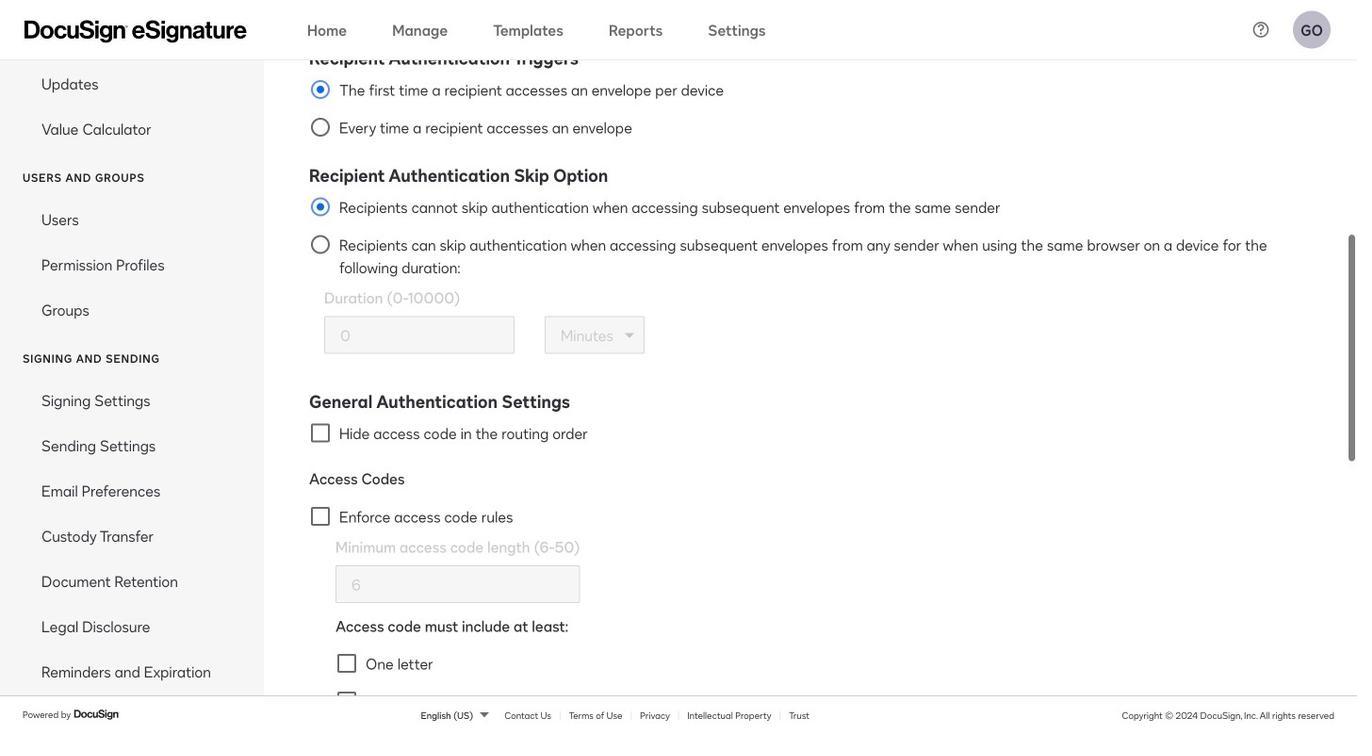 Task type: locate. For each thing, give the bounding box(es) containing it.
docusign image
[[74, 707, 121, 722]]

1 vertical spatial option group
[[309, 161, 1312, 373]]

users and groups element
[[0, 197, 264, 332]]

option group
[[309, 44, 1312, 146], [309, 161, 1312, 373]]

None text field
[[325, 317, 514, 353], [336, 566, 579, 602], [325, 317, 514, 353], [336, 566, 579, 602]]

1 option group from the top
[[309, 44, 1312, 146]]

0 vertical spatial option group
[[309, 44, 1312, 146]]

account element
[[0, 0, 264, 151]]



Task type: describe. For each thing, give the bounding box(es) containing it.
signing and sending element
[[0, 378, 264, 734]]

2 option group from the top
[[309, 161, 1312, 373]]

docusign admin image
[[25, 20, 247, 43]]



Task type: vqa. For each thing, say whether or not it's contained in the screenshot.
Signing and Sending ELEMENT
yes



